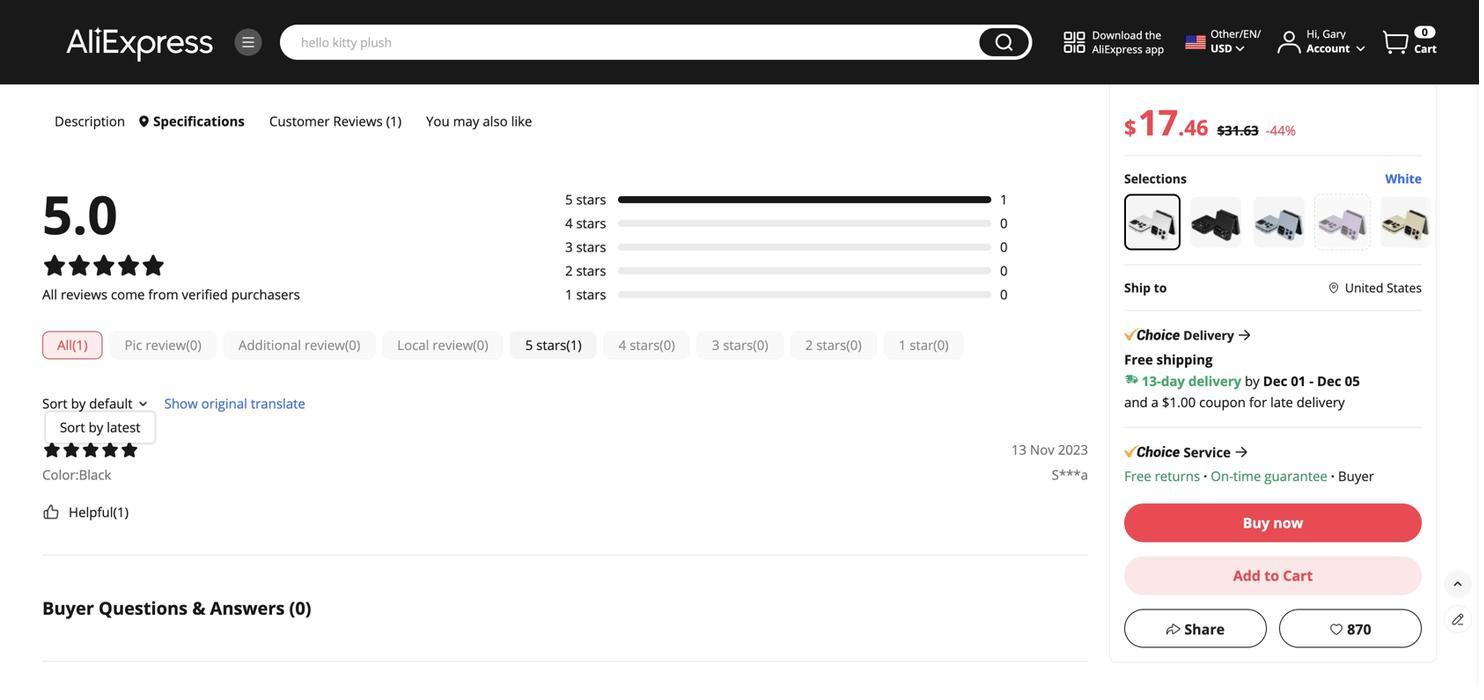 Task type: locate. For each thing, give the bounding box(es) containing it.
2 horizontal spatial 4
[[1185, 113, 1197, 142]]

0 vertical spatial all
[[42, 286, 57, 304]]

3 up 2 stars
[[565, 238, 573, 256]]

4 for 4 stars
[[565, 214, 573, 232]]

by
[[1245, 372, 1260, 390], [71, 395, 86, 413], [89, 419, 103, 437]]

en
[[1244, 26, 1258, 41]]

stars
[[576, 191, 606, 209], [576, 214, 606, 232], [576, 238, 606, 256], [576, 262, 606, 280], [576, 286, 606, 304], [537, 336, 567, 354], [630, 336, 660, 354], [723, 336, 753, 354], [817, 336, 847, 354]]

0 horizontal spatial buyer
[[42, 597, 94, 621]]

( for 5 stars ( 1 )
[[567, 336, 570, 354]]

0 horizontal spatial review
[[146, 336, 186, 354]]

) down 1 stars
[[578, 336, 582, 354]]

2 vertical spatial 4
[[619, 336, 626, 354]]

1 vertical spatial 5
[[526, 336, 533, 354]]

0 vertical spatial 4
[[1185, 113, 1197, 142]]

by down sort by default
[[89, 419, 103, 437]]

1 vertical spatial cart
[[1283, 567, 1313, 586]]

2 horizontal spatial by
[[1245, 372, 1260, 390]]

local
[[397, 336, 429, 354]]

2 stars
[[565, 262, 606, 280]]

1 horizontal spatial -
[[1310, 372, 1314, 390]]

( for 1 star ( 0 )
[[934, 336, 938, 354]]

1 vertical spatial by
[[71, 395, 86, 413]]

0 horizontal spatial cart
[[1283, 567, 1313, 586]]

1 star ( 0 )
[[899, 336, 949, 354]]

·
[[1204, 467, 1208, 485], [1331, 467, 1335, 485]]

) left "pic"
[[84, 336, 88, 354]]

2 review from the left
[[305, 336, 345, 354]]

by up "sort by latest"
[[71, 395, 86, 413]]

4
[[1185, 113, 1197, 142], [565, 214, 573, 232], [619, 336, 626, 354]]

other/ en /
[[1211, 26, 1261, 41]]

all down reviews
[[57, 336, 72, 354]]

3 right 4 stars ( 0 )
[[712, 336, 720, 354]]

3 review from the left
[[433, 336, 473, 354]]

1 horizontal spatial customer reviews (1)
[[269, 112, 402, 130]]

0 vertical spatial buyer
[[1339, 467, 1375, 485]]

5 right local review ( 0 ) on the left of page
[[526, 336, 533, 354]]

) right star on the right
[[945, 336, 949, 354]]

1 vertical spatial 2
[[806, 336, 813, 354]]

1 horizontal spatial customer
[[269, 112, 330, 130]]

stars for 5 stars
[[576, 191, 606, 209]]

( for 4 stars ( 0 )
[[660, 336, 664, 354]]

review right the additional at left
[[305, 336, 345, 354]]

)
[[84, 336, 88, 354], [198, 336, 202, 354], [357, 336, 360, 354], [485, 336, 489, 354], [578, 336, 582, 354], [671, 336, 675, 354], [765, 336, 769, 354], [858, 336, 862, 354], [945, 336, 949, 354], [125, 504, 129, 522]]

selections
[[1125, 170, 1187, 187]]

hi,
[[1307, 26, 1320, 41]]

may
[[453, 112, 480, 130]]

0 horizontal spatial 4
[[565, 214, 573, 232]]

5
[[565, 191, 573, 209], [526, 336, 533, 354]]

review
[[146, 336, 186, 354], [305, 336, 345, 354], [433, 336, 473, 354]]

3
[[565, 238, 573, 256], [712, 336, 720, 354]]

day
[[1162, 372, 1185, 390]]

by up the for at the right bottom
[[1245, 372, 1260, 390]]

) left 5 stars ( 1 )
[[485, 336, 489, 354]]

on-
[[1211, 467, 1234, 485]]

free left returns
[[1125, 467, 1152, 485]]

$31.63
[[1218, 121, 1259, 139]]

1 vertical spatial 3
[[712, 336, 720, 354]]

dec up late
[[1264, 372, 1288, 390]]

stars for 4 stars ( 0 )
[[630, 336, 660, 354]]

s***a
[[1052, 466, 1089, 484]]

stars for 2 stars
[[576, 262, 606, 280]]

0 vertical spatial 2
[[565, 262, 573, 280]]

0 horizontal spatial (1)
[[209, 126, 231, 151]]

all
[[42, 286, 57, 304], [57, 336, 72, 354]]

latest
[[107, 419, 141, 437]]

sort for sort by default
[[42, 395, 68, 413]]

3 for 3 stars ( 0 )
[[712, 336, 720, 354]]

2 · from the left
[[1331, 467, 1335, 485]]

buyer left questions at the left
[[42, 597, 94, 621]]

0 horizontal spatial -
[[1266, 121, 1270, 139]]

0 horizontal spatial by
[[71, 395, 86, 413]]

sort down sort by default
[[60, 419, 85, 437]]

app
[[1146, 42, 1165, 56]]

sort up "sort by latest"
[[42, 395, 68, 413]]

color:black
[[42, 466, 111, 484]]

- right 01
[[1310, 372, 1314, 390]]

delivery up the coupon
[[1189, 372, 1242, 390]]

dec left 05
[[1318, 372, 1342, 390]]

you may also like
[[426, 112, 536, 130]]

· left on-
[[1204, 467, 1208, 485]]

1 horizontal spatial 5
[[565, 191, 573, 209]]

2
[[565, 262, 573, 280], [806, 336, 813, 354]]

(1) inside 'customer reviews (1)' link
[[386, 112, 402, 130]]

1 free from the top
[[1125, 351, 1154, 369]]

- right $31.63
[[1266, 121, 1270, 139]]

· right guarantee
[[1331, 467, 1335, 485]]

add
[[1234, 567, 1261, 586]]

1 horizontal spatial (1)
[[386, 112, 402, 130]]

) for local
[[485, 336, 489, 354]]

reviews left you
[[333, 112, 383, 130]]

) left star on the right
[[858, 336, 862, 354]]

(1)
[[386, 112, 402, 130], [209, 126, 231, 151]]

4 right 5 stars ( 1 )
[[619, 336, 626, 354]]

delivery down 01
[[1297, 393, 1345, 411]]

guarantee
[[1265, 467, 1328, 485]]

pic
[[125, 336, 142, 354]]

1 horizontal spatial dec
[[1318, 372, 1342, 390]]

0
[[1422, 25, 1428, 39], [1001, 214, 1008, 232], [1001, 238, 1008, 256], [1001, 262, 1008, 280], [1001, 286, 1008, 304], [190, 336, 198, 354], [349, 336, 357, 354], [477, 336, 485, 354], [664, 336, 671, 354], [757, 336, 765, 354], [851, 336, 858, 354], [938, 336, 945, 354]]

( for additional review ( 0 )
[[345, 336, 349, 354]]

1 horizontal spatial 4
[[619, 336, 626, 354]]

) left 2 stars ( 0 )
[[765, 336, 769, 354]]

dec
[[1264, 372, 1288, 390], [1318, 372, 1342, 390]]

) for 4
[[671, 336, 675, 354]]

) left 3 stars ( 0 )
[[671, 336, 675, 354]]

united
[[1346, 280, 1384, 296]]

buyer inside buyer protection
[[1339, 467, 1375, 485]]

870
[[1348, 620, 1372, 639]]

to up customer
[[1265, 567, 1280, 586]]

0 vertical spatial delivery
[[1189, 372, 1242, 390]]

2 vertical spatial by
[[89, 419, 103, 437]]

) for 5
[[578, 336, 582, 354]]

protection
[[1125, 485, 1189, 503]]

reviews right the 'description'
[[133, 126, 204, 151]]

) down verified
[[198, 336, 202, 354]]

0 horizontal spatial 5
[[526, 336, 533, 354]]

0 vertical spatial 5
[[565, 191, 573, 209]]

3 stars
[[565, 238, 606, 256]]

0 horizontal spatial ·
[[1204, 467, 1208, 485]]

2 free from the top
[[1125, 467, 1152, 485]]

01
[[1291, 372, 1306, 390]]

0 vertical spatial to
[[1154, 280, 1167, 296]]

0 horizontal spatial 3
[[565, 238, 573, 256]]

buyer right guarantee
[[1339, 467, 1375, 485]]

1 vertical spatial sort
[[60, 419, 85, 437]]

for
[[1250, 393, 1267, 411]]

to for ship
[[1154, 280, 1167, 296]]

None text field
[[1149, 558, 1178, 579]]

) for pic
[[198, 336, 202, 354]]

buy now button
[[1125, 504, 1422, 543]]

3 for 3 stars
[[565, 238, 573, 256]]

purchasers
[[231, 286, 300, 304]]

free up 13-
[[1125, 351, 1154, 369]]

1 vertical spatial free
[[1125, 467, 1152, 485]]

0 horizontal spatial customer reviews (1)
[[42, 126, 231, 151]]

cart
[[1415, 41, 1437, 56], [1283, 567, 1313, 586]]

4 inside $ 1 7 . 4 6 $31.63 -44%
[[1185, 113, 1197, 142]]

1 horizontal spatial 2
[[806, 336, 813, 354]]

all left reviews
[[42, 286, 57, 304]]

2 horizontal spatial review
[[433, 336, 473, 354]]

4 for 4 stars ( 0 )
[[619, 336, 626, 354]]

1 vertical spatial to
[[1265, 567, 1280, 586]]

0 vertical spatial free
[[1125, 351, 1154, 369]]

customer reviews (1) link
[[257, 105, 414, 138]]

1 horizontal spatial to
[[1265, 567, 1280, 586]]

1 vertical spatial delivery
[[1297, 393, 1345, 411]]

1 vertical spatial buyer
[[42, 597, 94, 621]]

0 vertical spatial cart
[[1415, 41, 1437, 56]]

1 horizontal spatial buyer
[[1339, 467, 1375, 485]]

additional review ( 0 )
[[239, 336, 360, 354]]

stars for 5 stars ( 1 )
[[537, 336, 567, 354]]

buyer for buyer protection
[[1339, 467, 1375, 485]]

returns
[[1155, 467, 1201, 485]]

( for pic review ( 0 )
[[186, 336, 190, 354]]

1 horizontal spatial delivery
[[1297, 393, 1345, 411]]

description
[[55, 112, 125, 130]]

4 right 7
[[1185, 113, 1197, 142]]

description link
[[42, 105, 137, 138]]

stars for 4 stars
[[576, 214, 606, 232]]

hello kitty plush text field
[[292, 33, 971, 51]]

review right "pic"
[[146, 336, 186, 354]]

1 review from the left
[[146, 336, 186, 354]]

sort by latest
[[60, 419, 141, 437]]

0 vertical spatial -
[[1266, 121, 1270, 139]]

2 up 1 stars
[[565, 262, 573, 280]]

3 stars ( 0 )
[[712, 336, 769, 354]]

0 horizontal spatial 2
[[565, 262, 573, 280]]

1 vertical spatial 4
[[565, 214, 573, 232]]

(0)
[[289, 597, 311, 621]]

to right ship
[[1154, 280, 1167, 296]]

0 horizontal spatial to
[[1154, 280, 1167, 296]]

united states
[[1346, 280, 1422, 296]]

free
[[1125, 351, 1154, 369], [1125, 467, 1152, 485]]

gary
[[1323, 26, 1346, 41]]

None button
[[980, 28, 1029, 56]]

buyer
[[1339, 467, 1375, 485], [42, 597, 94, 621]]

0 vertical spatial 3
[[565, 238, 573, 256]]

free shipping
[[1125, 351, 1213, 369]]

5 for 5 stars
[[565, 191, 573, 209]]

) left local at left
[[357, 336, 360, 354]]

13-day delivery by dec 01 - dec 05
[[1142, 372, 1360, 390]]

original
[[201, 395, 247, 413]]

$1.00
[[1162, 393, 1196, 411]]

4 stars ( 0 )
[[619, 336, 675, 354]]

2 stars ( 0 )
[[806, 336, 862, 354]]

1 horizontal spatial review
[[305, 336, 345, 354]]

0 vertical spatial sort
[[42, 395, 68, 413]]

stars for 3 stars ( 0 )
[[723, 336, 753, 354]]

4 down 5 stars
[[565, 214, 573, 232]]

44%
[[1270, 121, 1296, 139]]

1 vertical spatial all
[[57, 336, 72, 354]]

pic review ( 0 )
[[125, 336, 202, 354]]

0 horizontal spatial dec
[[1264, 372, 1288, 390]]

5 up 4 stars
[[565, 191, 573, 209]]

sort
[[42, 395, 68, 413], [60, 419, 85, 437]]

-
[[1266, 121, 1270, 139], [1310, 372, 1314, 390]]

2 right 3 stars ( 0 )
[[806, 336, 813, 354]]

delivery
[[1189, 372, 1242, 390], [1297, 393, 1345, 411]]

) for 2
[[858, 336, 862, 354]]

1 horizontal spatial 3
[[712, 336, 720, 354]]

1 horizontal spatial ·
[[1331, 467, 1335, 485]]

review right local at left
[[433, 336, 473, 354]]

1 horizontal spatial by
[[89, 419, 103, 437]]

to inside button
[[1265, 567, 1280, 586]]

free for free shipping
[[1125, 351, 1154, 369]]



Task type: describe. For each thing, give the bounding box(es) containing it.
1 stars
[[565, 286, 606, 304]]

late
[[1271, 393, 1294, 411]]

default
[[89, 395, 133, 413]]

( for 3 stars ( 0 )
[[753, 336, 757, 354]]

buyer questions & answers (0)
[[42, 597, 311, 621]]

( for local review ( 0 )
[[473, 336, 477, 354]]

to for add
[[1265, 567, 1280, 586]]

also
[[483, 112, 508, 130]]

cart inside button
[[1283, 567, 1313, 586]]

0 cart
[[1415, 25, 1437, 56]]

.
[[1179, 113, 1185, 142]]

questions
[[99, 597, 188, 621]]

( for 2 stars ( 0 )
[[847, 336, 851, 354]]

other/
[[1211, 26, 1244, 41]]

buyer protection
[[1125, 467, 1375, 503]]

5 stars
[[565, 191, 606, 209]]

download
[[1093, 28, 1143, 42]]

helpful ( 1 )
[[69, 504, 129, 522]]

/
[[1258, 26, 1261, 41]]

- inside $ 1 7 . 4 6 $31.63 -44%
[[1266, 121, 1270, 139]]

stars for 2 stars ( 0 )
[[817, 336, 847, 354]]

) for 3
[[765, 336, 769, 354]]

you may also like link
[[414, 105, 548, 138]]

review for additional review
[[305, 336, 345, 354]]

shipping
[[1157, 351, 1213, 369]]

1sqid_b image
[[240, 34, 256, 50]]

and
[[1125, 393, 1148, 411]]

1 dec from the left
[[1264, 372, 1288, 390]]

usd
[[1211, 41, 1233, 55]]

by for sort by latest
[[89, 419, 103, 437]]

) for 1
[[945, 336, 949, 354]]

local review ( 0 )
[[397, 336, 489, 354]]

add to cart
[[1234, 567, 1313, 586]]

ship
[[1125, 280, 1151, 296]]

2 for 2 stars
[[565, 262, 573, 280]]

buy now
[[1243, 514, 1304, 533]]

sort by default
[[42, 395, 133, 413]]

now
[[1274, 514, 1304, 533]]

5.0
[[42, 178, 118, 250]]

time
[[1234, 467, 1262, 485]]

show original translate
[[164, 395, 305, 413]]

$ 1 7 . 4 6 $31.63 -44%
[[1125, 98, 1296, 146]]

you
[[426, 112, 450, 130]]

per
[[1221, 586, 1241, 603]]

service
[[1184, 444, 1231, 462]]

1 pieces at most per customer
[[1125, 586, 1298, 603]]

1 horizontal spatial cart
[[1415, 41, 1437, 56]]

1 · from the left
[[1204, 467, 1208, 485]]

0 vertical spatial by
[[1245, 372, 1260, 390]]

0 horizontal spatial delivery
[[1189, 372, 1242, 390]]

1 vertical spatial -
[[1310, 372, 1314, 390]]

4 stars
[[565, 214, 606, 232]]

13 nov 2023
[[1012, 441, 1089, 459]]

states
[[1387, 280, 1422, 296]]

05
[[1345, 372, 1360, 390]]

5 stars ( 1 )
[[526, 336, 582, 354]]

like
[[511, 112, 532, 130]]

buy
[[1243, 514, 1270, 533]]

delivery
[[1184, 327, 1235, 344]]

translate
[[251, 395, 305, 413]]

customer reviews (1) inside 'customer reviews (1)' link
[[269, 112, 402, 130]]

$
[[1125, 113, 1137, 142]]

all for all ( 1 )
[[57, 336, 72, 354]]

coupon
[[1200, 393, 1246, 411]]

come
[[111, 286, 145, 304]]

13-
[[1142, 372, 1162, 390]]

account
[[1307, 41, 1350, 55]]

2 dec from the left
[[1318, 372, 1342, 390]]

by for sort by default
[[71, 395, 86, 413]]

0 horizontal spatial reviews
[[133, 126, 204, 151]]

1 horizontal spatial reviews
[[333, 112, 383, 130]]

verified
[[182, 286, 228, 304]]

answers
[[210, 597, 285, 621]]

) right helpful
[[125, 504, 129, 522]]

helpful
[[69, 504, 113, 522]]

stars for 1 stars
[[576, 286, 606, 304]]

2 for 2 stars ( 0 )
[[806, 336, 813, 354]]

0 inside 0 cart
[[1422, 25, 1428, 39]]

0 horizontal spatial customer
[[42, 126, 128, 151]]

6
[[1197, 113, 1209, 142]]

all for all reviews come from verified purchasers
[[42, 286, 57, 304]]

and a $1.00 coupon for late delivery
[[1125, 393, 1349, 411]]

nov
[[1030, 441, 1055, 459]]

at
[[1174, 586, 1186, 603]]

specifications link
[[137, 105, 257, 138]]

most
[[1189, 586, 1218, 603]]

free returns · on-time guarantee ·
[[1125, 467, 1335, 485]]

sort for sort by latest
[[60, 419, 85, 437]]

download the aliexpress app
[[1093, 28, 1165, 56]]

all ( 1 )
[[57, 336, 88, 354]]

5 for 5 stars ( 1 )
[[526, 336, 533, 354]]

13
[[1012, 441, 1027, 459]]

quantity
[[1125, 533, 1184, 551]]

the
[[1146, 28, 1162, 42]]

specifications
[[153, 112, 245, 130]]

ship to
[[1125, 280, 1167, 296]]

7
[[1159, 98, 1179, 146]]

star
[[910, 336, 934, 354]]

white
[[1386, 170, 1422, 187]]

all reviews come from verified purchasers
[[42, 286, 300, 304]]

show
[[164, 395, 198, 413]]

) for additional
[[357, 336, 360, 354]]

review for local review
[[433, 336, 473, 354]]

buyer for buyer questions & answers (0)
[[42, 597, 94, 621]]

additional
[[239, 336, 301, 354]]

stars for 3 stars
[[576, 238, 606, 256]]

free for free returns · on-time guarantee ·
[[1125, 467, 1152, 485]]

a
[[1152, 393, 1159, 411]]

review for pic review
[[146, 336, 186, 354]]

reviews
[[61, 286, 108, 304]]

2023
[[1058, 441, 1089, 459]]



Task type: vqa. For each thing, say whether or not it's contained in the screenshot.
topmost 5
yes



